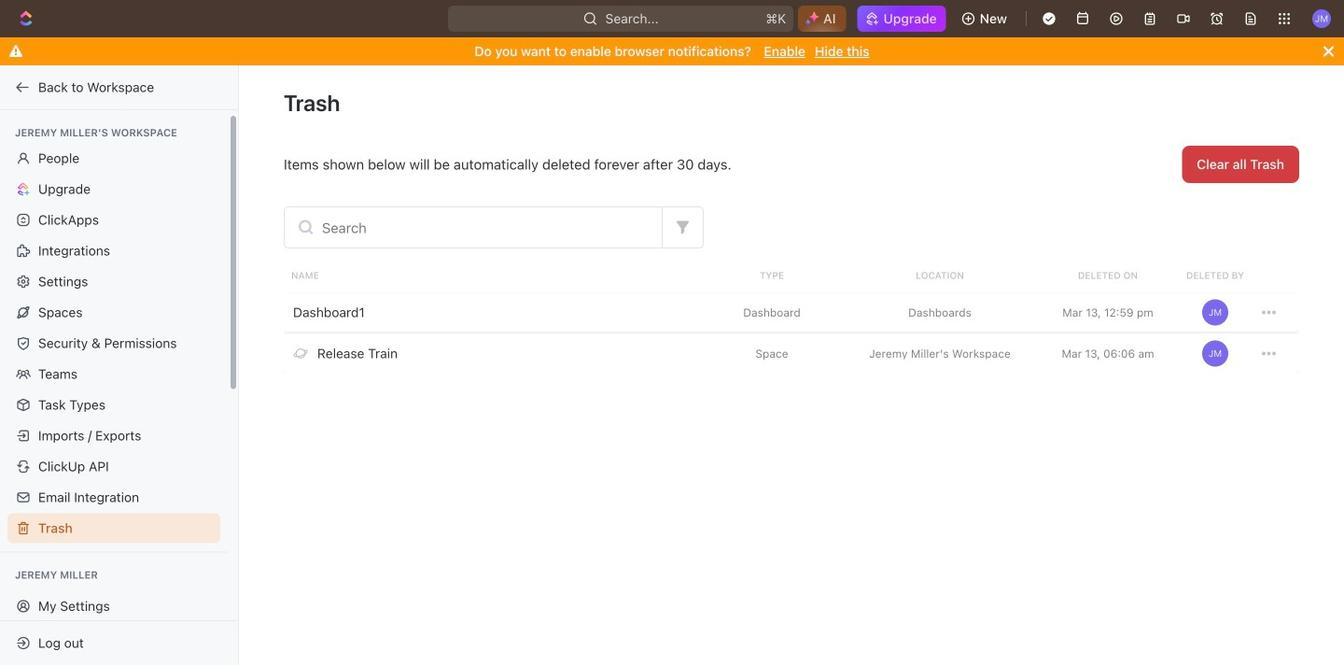 Task type: locate. For each thing, give the bounding box(es) containing it.
Search text field
[[285, 207, 662, 248]]

dropdown menu image
[[1263, 347, 1277, 361]]



Task type: describe. For each thing, give the bounding box(es) containing it.
dropdown menu image
[[1263, 305, 1277, 319]]



Task type: vqa. For each thing, say whether or not it's contained in the screenshot.
tree inside Sidebar Navigation
no



